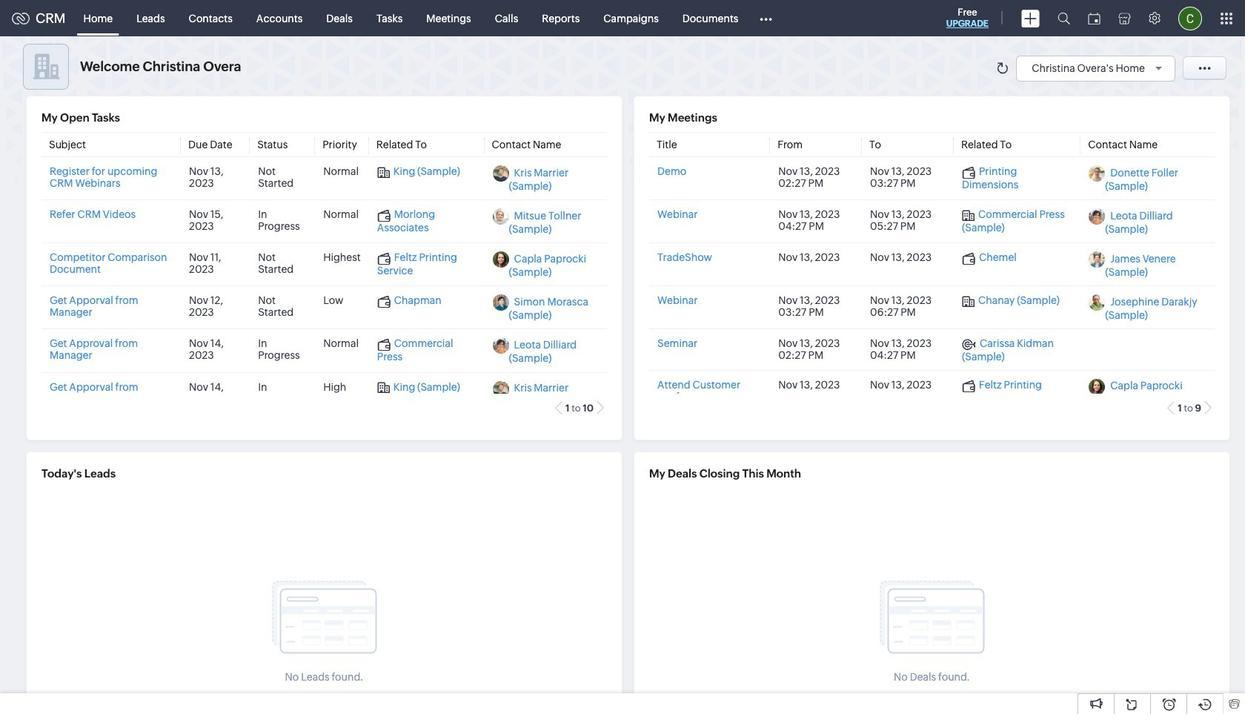 Task type: locate. For each thing, give the bounding box(es) containing it.
search element
[[1049, 0, 1080, 36]]

profile element
[[1170, 0, 1212, 36]]

profile image
[[1179, 6, 1203, 30]]

logo image
[[12, 12, 30, 24]]

create menu element
[[1013, 0, 1049, 36]]

search image
[[1058, 12, 1071, 24]]



Task type: vqa. For each thing, say whether or not it's contained in the screenshot.
profile ICON
yes



Task type: describe. For each thing, give the bounding box(es) containing it.
calendar image
[[1089, 12, 1101, 24]]

Other Modules field
[[751, 6, 783, 30]]

create menu image
[[1022, 9, 1041, 27]]



